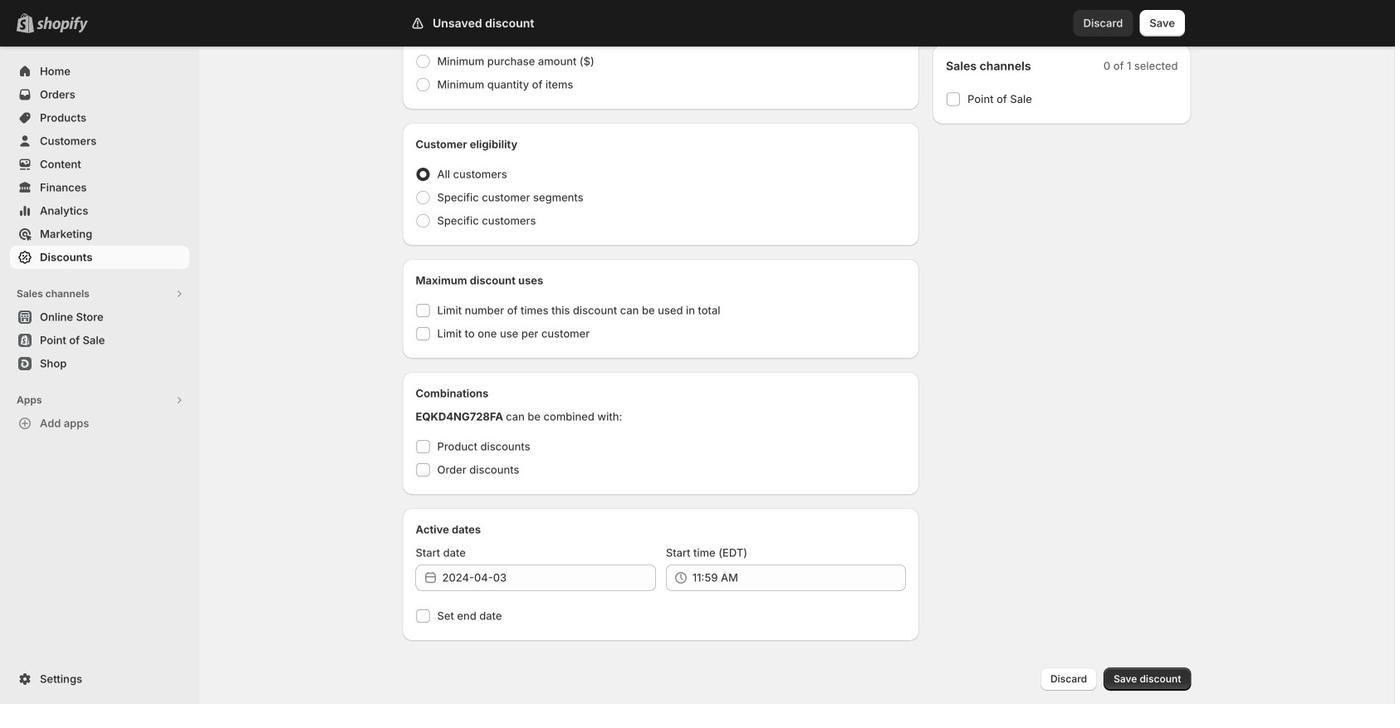 Task type: describe. For each thing, give the bounding box(es) containing it.
YYYY-MM-DD text field
[[442, 565, 656, 591]]

Enter time text field
[[692, 565, 906, 591]]



Task type: vqa. For each thing, say whether or not it's contained in the screenshot.
at
no



Task type: locate. For each thing, give the bounding box(es) containing it.
shopify image
[[37, 16, 88, 33]]



